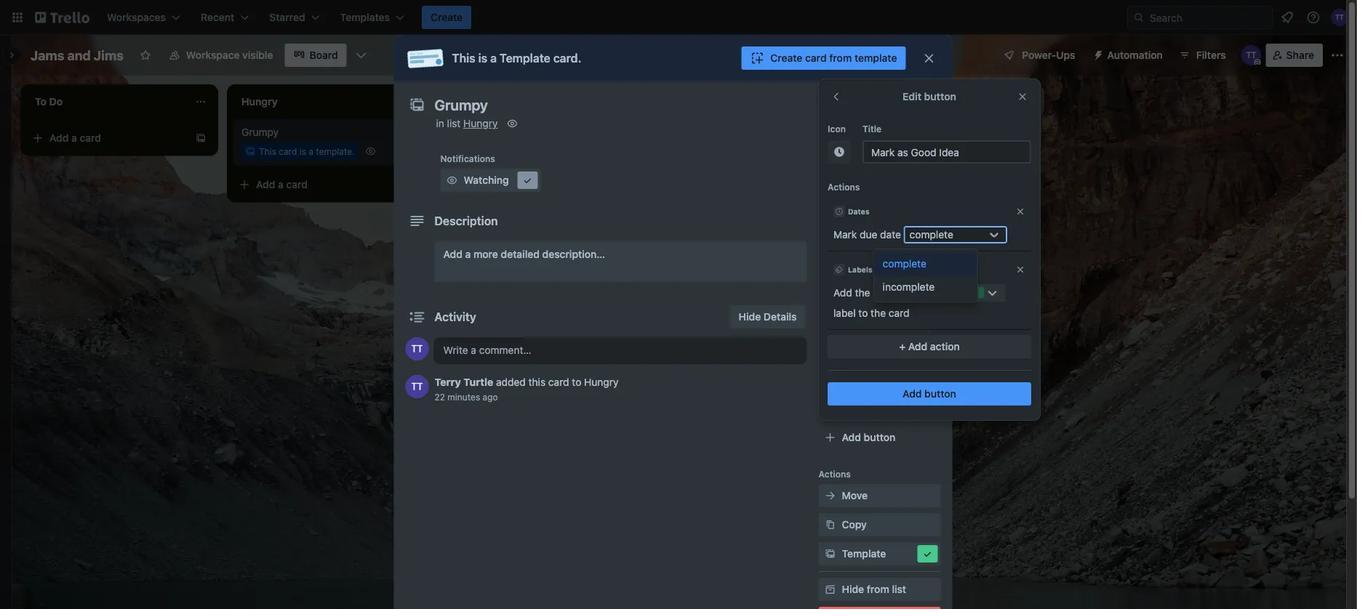 Task type: vqa. For each thing, say whether or not it's contained in the screenshot.
Your boards with 1 items element
no



Task type: locate. For each thing, give the bounding box(es) containing it.
board
[[310, 49, 338, 61]]

create from template… image left "icon"
[[815, 132, 826, 144]]

sm image left cover
[[823, 284, 838, 298]]

1 horizontal spatial add a card
[[256, 179, 308, 191]]

attachment
[[842, 256, 898, 268]]

create from template… image
[[195, 132, 207, 144], [815, 132, 826, 144]]

1 horizontal spatial is
[[478, 51, 488, 65]]

0 vertical spatial complete
[[910, 229, 954, 241]]

terry turtle (terryturtle) image
[[406, 375, 429, 399]]

1 vertical spatial terry turtle (terryturtle) image
[[1242, 45, 1262, 65]]

list right the another
[[935, 94, 949, 106]]

added
[[496, 377, 526, 389]]

close image
[[1016, 265, 1026, 275]]

create button
[[422, 6, 472, 29]]

0 vertical spatial from
[[830, 52, 852, 64]]

ups up add power-ups on the bottom right of the page
[[849, 351, 866, 362]]

automation button
[[1087, 44, 1172, 67]]

template up members
[[849, 148, 887, 158]]

1 horizontal spatial create
[[771, 52, 803, 64]]

1 create from template… image from the left
[[195, 132, 207, 144]]

0 horizontal spatial to
[[572, 377, 582, 389]]

members
[[842, 168, 887, 180]]

0 vertical spatial create
[[431, 11, 463, 23]]

labels link
[[819, 192, 941, 215]]

star or unstar board image
[[140, 49, 151, 61]]

0 vertical spatial terry turtle (terryturtle) image
[[1331, 9, 1349, 26]]

template
[[855, 52, 897, 64], [849, 148, 887, 158]]

sm image right power-ups button
[[1087, 44, 1108, 64]]

to inside terry turtle added this card to hungry 22 minutes ago
[[572, 377, 582, 389]]

terry turtle (terryturtle) image up terry turtle (terryturtle) image
[[406, 338, 429, 361]]

0 horizontal spatial ups
[[849, 351, 866, 362]]

1 horizontal spatial to
[[838, 148, 847, 158]]

create for create
[[431, 11, 463, 23]]

1 vertical spatial create
[[771, 52, 803, 64]]

actions up "move"
[[819, 469, 851, 479]]

0 vertical spatial is
[[478, 51, 488, 65]]

button up move link
[[864, 432, 896, 444]]

template left card.
[[500, 51, 551, 65]]

0 vertical spatial the
[[855, 287, 870, 299]]

template
[[500, 51, 551, 65], [842, 548, 886, 560]]

list inside button
[[935, 94, 949, 106]]

this is a template card.
[[452, 51, 582, 65]]

jims
[[94, 47, 124, 63]]

power-ups
[[1022, 49, 1076, 61], [819, 351, 866, 362]]

0 vertical spatial template
[[855, 52, 897, 64]]

sm image inside template button
[[823, 547, 838, 562]]

sm image left "move"
[[823, 489, 838, 503]]

1 horizontal spatial terry turtle (terryturtle) image
[[1242, 45, 1262, 65]]

0 vertical spatial automation
[[1108, 49, 1163, 61]]

complete
[[910, 229, 954, 241], [883, 258, 927, 270]]

to for add
[[838, 148, 847, 158]]

labels up cover
[[848, 266, 873, 274]]

add button up move link
[[842, 432, 896, 444]]

due
[[860, 229, 878, 241]]

template up add another list
[[855, 52, 897, 64]]

incomplete
[[883, 281, 935, 293]]

add button button down '+ add action'
[[828, 383, 1032, 406]]

1 vertical spatial hungry
[[584, 377, 619, 389]]

0 vertical spatial add button button
[[828, 383, 1032, 406]]

1 vertical spatial power-ups
[[819, 351, 866, 362]]

add button down '+ add action'
[[903, 388, 957, 400]]

1 horizontal spatial list
[[892, 584, 907, 596]]

template down copy
[[842, 548, 886, 560]]

2 horizontal spatial ups
[[1057, 49, 1076, 61]]

return to previous screen image
[[831, 91, 842, 103]]

add button button
[[828, 383, 1032, 406], [819, 426, 941, 450]]

sm image
[[505, 116, 520, 131], [832, 145, 847, 159], [445, 173, 459, 188], [521, 173, 535, 188], [823, 518, 838, 533], [823, 547, 838, 562]]

add button
[[903, 388, 957, 400], [842, 432, 896, 444]]

1 vertical spatial is
[[300, 146, 306, 156]]

from up return to previous screen image
[[830, 52, 852, 64]]

to for label
[[859, 307, 868, 319]]

terry turtle (terryturtle) image right filters
[[1242, 45, 1262, 65]]

sm image inside checklist link
[[823, 226, 838, 240]]

jams and jims
[[31, 47, 124, 63]]

2 horizontal spatial power-
[[1022, 49, 1057, 61]]

a
[[490, 51, 497, 65], [71, 132, 77, 144], [485, 132, 490, 144], [309, 146, 314, 156], [278, 179, 284, 191], [465, 248, 471, 260]]

0 vertical spatial ups
[[1057, 49, 1076, 61]]

complete right date
[[910, 229, 954, 241]]

sm image inside cover link
[[823, 284, 838, 298]]

hungry
[[464, 117, 498, 130], [584, 377, 619, 389]]

sm image inside move link
[[823, 489, 838, 503]]

None text field
[[427, 92, 908, 118]]

grumpy
[[242, 126, 279, 138]]

terry turtle (terryturtle) image
[[1331, 9, 1349, 26], [1242, 45, 1262, 65], [406, 338, 429, 361]]

sm image left dates
[[823, 196, 838, 211]]

to right the label
[[859, 307, 868, 319]]

sm image inside copy link
[[823, 518, 838, 533]]

labels
[[842, 198, 874, 210], [848, 266, 873, 274]]

0 vertical spatial hide
[[739, 311, 761, 323]]

power- down custom fields button
[[864, 372, 898, 384]]

0 vertical spatial hungry
[[464, 117, 498, 130]]

sm image for hide from list
[[823, 583, 838, 597]]

2 vertical spatial list
[[892, 584, 907, 596]]

is
[[478, 51, 488, 65], [300, 146, 306, 156]]

0 vertical spatial power-
[[1022, 49, 1057, 61]]

mark
[[834, 229, 857, 241]]

in list hungry
[[436, 117, 498, 130]]

0 horizontal spatial power-ups
[[819, 351, 866, 362]]

icon
[[828, 124, 846, 134]]

automation down search icon
[[1108, 49, 1163, 61]]

0 horizontal spatial hide
[[739, 311, 761, 323]]

workspace visible
[[186, 49, 273, 61]]

add to template
[[819, 148, 887, 158]]

1 vertical spatial complete
[[883, 258, 927, 270]]

add a card
[[49, 132, 101, 144], [463, 132, 514, 144], [256, 179, 308, 191]]

2 horizontal spatial add a card
[[463, 132, 514, 144]]

1 vertical spatial ups
[[849, 351, 866, 362]]

move link
[[819, 485, 941, 508]]

0 horizontal spatial terry turtle (terryturtle) image
[[406, 338, 429, 361]]

power-ups down custom
[[819, 351, 866, 362]]

0 vertical spatial to
[[838, 148, 847, 158]]

1 vertical spatial to
[[859, 307, 868, 319]]

hungry link
[[464, 117, 498, 130]]

1 horizontal spatial from
[[867, 584, 890, 596]]

switch to… image
[[10, 10, 25, 25]]

0 horizontal spatial automation
[[819, 410, 868, 420]]

0 horizontal spatial this
[[259, 146, 276, 156]]

0 vertical spatial power-ups
[[1022, 49, 1076, 61]]

hide left details
[[739, 311, 761, 323]]

2 horizontal spatial to
[[859, 307, 868, 319]]

2 horizontal spatial list
[[935, 94, 949, 106]]

sm image inside template button
[[921, 547, 935, 562]]

0 vertical spatial this
[[452, 51, 476, 65]]

ups inside power-ups button
[[1057, 49, 1076, 61]]

actions down members
[[828, 182, 860, 192]]

template inside button
[[842, 548, 886, 560]]

to right this on the left bottom
[[572, 377, 582, 389]]

2 create from template… image from the left
[[815, 132, 826, 144]]

ups down +
[[898, 372, 917, 384]]

sm image for labels
[[823, 196, 838, 211]]

power- down the label
[[819, 351, 849, 362]]

power- up close popover icon
[[1022, 49, 1057, 61]]

0 horizontal spatial create from template… image
[[195, 132, 207, 144]]

sm image inside hide from list link
[[823, 583, 838, 597]]

0 horizontal spatial hungry
[[464, 117, 498, 130]]

minutes
[[448, 392, 480, 402]]

edit
[[903, 91, 922, 103]]

automation
[[1108, 49, 1163, 61], [819, 410, 868, 420]]

1 horizontal spatial hide
[[842, 584, 864, 596]]

watching button
[[441, 169, 541, 192]]

activity
[[435, 310, 476, 324]]

1 vertical spatial add button button
[[819, 426, 941, 450]]

hide down template button
[[842, 584, 864, 596]]

button
[[924, 91, 957, 103], [925, 388, 957, 400], [864, 432, 896, 444]]

create inside primary element
[[431, 11, 463, 23]]

hide from list link
[[819, 578, 941, 602]]

+ add action
[[899, 341, 960, 353]]

members link
[[819, 163, 941, 186]]

actions
[[828, 182, 860, 192], [819, 469, 851, 479]]

1 vertical spatial template
[[842, 548, 886, 560]]

sm image for cover
[[823, 284, 838, 298]]

22
[[435, 392, 445, 402]]

automation down add power-ups on the bottom right of the page
[[819, 410, 868, 420]]

1 vertical spatial template
[[849, 148, 887, 158]]

workspace visible button
[[160, 44, 282, 67]]

create from template… image
[[402, 179, 413, 191]]

hungry down write a comment text box
[[584, 377, 619, 389]]

the
[[855, 287, 870, 299], [871, 307, 886, 319]]

add a card button
[[26, 127, 189, 150], [439, 127, 602, 150], [233, 173, 396, 196]]

this down grumpy
[[259, 146, 276, 156]]

sm image left copy
[[823, 518, 838, 533]]

sm image for automation
[[1087, 44, 1108, 64]]

0 vertical spatial add button
[[903, 388, 957, 400]]

sm image inside labels link
[[823, 196, 838, 211]]

move
[[842, 490, 868, 502]]

labels up checklist
[[842, 198, 874, 210]]

add power-ups
[[842, 372, 917, 384]]

ups left automation button
[[1057, 49, 1076, 61]]

to
[[838, 148, 847, 158], [859, 307, 868, 319], [572, 377, 582, 389]]

another
[[895, 94, 932, 106]]

1 vertical spatial this
[[259, 146, 276, 156]]

list right in
[[447, 117, 461, 130]]

sm image down copy link
[[921, 547, 935, 562]]

button down action
[[925, 388, 957, 400]]

create from template… image left grumpy
[[195, 132, 207, 144]]

0 horizontal spatial from
[[830, 52, 852, 64]]

card inside terry turtle added this card to hungry 22 minutes ago
[[549, 377, 569, 389]]

is down grumpy link
[[300, 146, 306, 156]]

1 vertical spatial add button
[[842, 432, 896, 444]]

hide
[[739, 311, 761, 323], [842, 584, 864, 596]]

to down "icon"
[[838, 148, 847, 158]]

2 vertical spatial ups
[[898, 372, 917, 384]]

2 vertical spatial to
[[572, 377, 582, 389]]

template inside button
[[855, 52, 897, 64]]

from down template button
[[867, 584, 890, 596]]

power-ups up close popover icon
[[1022, 49, 1076, 61]]

+
[[899, 341, 906, 353]]

is up hungry link
[[478, 51, 488, 65]]

primary element
[[0, 0, 1358, 35]]

create card from template
[[771, 52, 897, 64]]

1 horizontal spatial the
[[871, 307, 886, 319]]

1 horizontal spatial hungry
[[584, 377, 619, 389]]

1 horizontal spatial create from template… image
[[815, 132, 826, 144]]

0 horizontal spatial is
[[300, 146, 306, 156]]

1 horizontal spatial this
[[452, 51, 476, 65]]

card
[[805, 52, 827, 64], [80, 132, 101, 144], [493, 132, 514, 144], [279, 146, 297, 156], [286, 179, 308, 191], [889, 307, 910, 319], [549, 377, 569, 389]]

1 vertical spatial hide
[[842, 584, 864, 596]]

more
[[474, 248, 498, 260]]

jams
[[31, 47, 64, 63]]

sm image
[[1087, 44, 1108, 64], [823, 196, 838, 211], [823, 226, 838, 240], [823, 284, 838, 298], [823, 489, 838, 503], [921, 547, 935, 562], [823, 583, 838, 597]]

terry turtle (terryturtle) image right "open information menu" image
[[1331, 9, 1349, 26]]

complete up "incomplete"
[[883, 258, 927, 270]]

hungry up notifications
[[464, 117, 498, 130]]

1 horizontal spatial power-
[[864, 372, 898, 384]]

sm image for move
[[823, 489, 838, 503]]

1 horizontal spatial power-ups
[[1022, 49, 1076, 61]]

0 vertical spatial list
[[935, 94, 949, 106]]

in
[[436, 117, 444, 130]]

1 horizontal spatial automation
[[1108, 49, 1163, 61]]

button right edit
[[924, 91, 957, 103]]

0 horizontal spatial create
[[431, 11, 463, 23]]

sm image left checklist
[[823, 226, 838, 240]]

1 vertical spatial actions
[[819, 469, 851, 479]]

sm image down notifications
[[445, 173, 459, 188]]

checklist link
[[819, 221, 941, 244]]

turtle
[[464, 377, 493, 389]]

1 horizontal spatial ups
[[898, 372, 917, 384]]

color: green, title: none image
[[879, 287, 985, 299]]

1 horizontal spatial template
[[842, 548, 886, 560]]

0 vertical spatial template
[[500, 51, 551, 65]]

hide details link
[[730, 306, 806, 329]]

add button button up move link
[[819, 426, 941, 450]]

from inside button
[[830, 52, 852, 64]]

add
[[873, 94, 892, 106], [49, 132, 69, 144], [463, 132, 482, 144], [819, 148, 836, 158], [256, 179, 275, 191], [443, 248, 463, 260], [834, 287, 853, 299], [909, 341, 928, 353], [842, 372, 861, 384], [903, 388, 922, 400], [842, 432, 861, 444]]

ups
[[1057, 49, 1076, 61], [849, 351, 866, 362], [898, 372, 917, 384]]

cover link
[[819, 279, 941, 303]]

1 vertical spatial power-
[[819, 351, 849, 362]]

and
[[67, 47, 91, 63]]

1 vertical spatial list
[[447, 117, 461, 130]]

checklist
[[842, 227, 887, 239]]

list down template button
[[892, 584, 907, 596]]

sm image down copy link
[[823, 547, 838, 562]]

fields
[[882, 314, 911, 326]]

this down create button
[[452, 51, 476, 65]]

sm image left hide from list
[[823, 583, 838, 597]]

sm image inside automation button
[[1087, 44, 1108, 64]]

0 horizontal spatial add a card
[[49, 132, 101, 144]]



Task type: describe. For each thing, give the bounding box(es) containing it.
0 horizontal spatial the
[[855, 287, 870, 299]]

0 notifications image
[[1279, 9, 1296, 26]]

add another list
[[873, 94, 949, 106]]

template button
[[819, 543, 941, 566]]

visible
[[242, 49, 273, 61]]

add another list button
[[847, 84, 1045, 116]]

2 vertical spatial button
[[864, 432, 896, 444]]

0 horizontal spatial power-
[[819, 351, 849, 362]]

label to the card
[[834, 307, 910, 319]]

details
[[764, 311, 797, 323]]

0 vertical spatial button
[[924, 91, 957, 103]]

share button
[[1266, 44, 1323, 67]]

card.
[[554, 51, 582, 65]]

0 horizontal spatial add a card button
[[26, 127, 189, 150]]

dates
[[848, 207, 870, 216]]

show menu image
[[1331, 48, 1345, 63]]

edit button
[[903, 91, 957, 103]]

list for hide from list
[[892, 584, 907, 596]]

board link
[[285, 44, 347, 67]]

workspace
[[186, 49, 240, 61]]

terry
[[435, 377, 461, 389]]

custom fields
[[842, 314, 911, 326]]

hide details
[[739, 311, 797, 323]]

hide from list
[[842, 584, 907, 596]]

sm image for checklist
[[823, 226, 838, 240]]

list for add another list
[[935, 94, 949, 106]]

hungry inside terry turtle added this card to hungry 22 minutes ago
[[584, 377, 619, 389]]

create card from template button
[[742, 47, 906, 70]]

Write a comment text field
[[435, 338, 807, 364]]

2 vertical spatial terry turtle (terryturtle) image
[[406, 338, 429, 361]]

power- inside button
[[1022, 49, 1057, 61]]

add a more detailed description… link
[[435, 242, 807, 282]]

automation inside button
[[1108, 49, 1163, 61]]

description
[[435, 214, 498, 228]]

filters
[[1197, 49, 1226, 61]]

0 horizontal spatial template
[[500, 51, 551, 65]]

Search field
[[1145, 7, 1272, 28]]

cover
[[842, 285, 870, 297]]

watching
[[464, 174, 509, 186]]

mark due date
[[834, 229, 901, 241]]

0 vertical spatial labels
[[842, 198, 874, 210]]

ups inside add power-ups link
[[898, 372, 917, 384]]

0 horizontal spatial add button
[[842, 432, 896, 444]]

0 horizontal spatial list
[[447, 117, 461, 130]]

close popover image
[[1017, 91, 1029, 103]]

2 horizontal spatial terry turtle (terryturtle) image
[[1331, 9, 1349, 26]]

power-ups button
[[993, 44, 1084, 67]]

terry turtle added this card to hungry 22 minutes ago
[[435, 377, 619, 402]]

date
[[880, 229, 901, 241]]

custom fields button
[[819, 313, 941, 327]]

ago
[[483, 392, 498, 402]]

add the
[[834, 287, 870, 299]]

hide for hide from list
[[842, 584, 864, 596]]

this
[[529, 377, 546, 389]]

share
[[1287, 49, 1315, 61]]

grumpy link
[[242, 125, 410, 140]]

Mark due date… text field
[[863, 140, 1032, 164]]

2 vertical spatial power-
[[864, 372, 898, 384]]

1 vertical spatial the
[[871, 307, 886, 319]]

action
[[930, 341, 960, 353]]

description…
[[542, 248, 605, 260]]

sm image right hungry link
[[505, 116, 520, 131]]

search image
[[1134, 12, 1145, 23]]

1 vertical spatial labels
[[848, 266, 873, 274]]

add a more detailed description…
[[443, 248, 605, 260]]

this card is a template.
[[259, 146, 355, 156]]

22 minutes ago link
[[435, 392, 498, 402]]

detailed
[[501, 248, 540, 260]]

1 vertical spatial from
[[867, 584, 890, 596]]

template.
[[316, 146, 355, 156]]

label
[[834, 307, 856, 319]]

this for this card is a template.
[[259, 146, 276, 156]]

Board name text field
[[23, 44, 131, 67]]

create for create card from template
[[771, 52, 803, 64]]

close image
[[1016, 207, 1026, 217]]

1 vertical spatial automation
[[819, 410, 868, 420]]

sm image down "icon"
[[832, 145, 847, 159]]

add power-ups link
[[819, 367, 941, 390]]

hide for hide details
[[739, 311, 761, 323]]

2 horizontal spatial add a card button
[[439, 127, 602, 150]]

add a card for "add a card" button to the middle
[[256, 179, 308, 191]]

power-ups inside button
[[1022, 49, 1076, 61]]

customize views image
[[354, 48, 369, 63]]

copy
[[842, 519, 867, 531]]

this for this is a template card.
[[452, 51, 476, 65]]

notifications
[[441, 154, 495, 164]]

custom
[[842, 314, 879, 326]]

attachment button
[[819, 250, 941, 274]]

0 vertical spatial actions
[[828, 182, 860, 192]]

1 horizontal spatial add button
[[903, 388, 957, 400]]

1 vertical spatial button
[[925, 388, 957, 400]]

add a card for "add a card" button to the left
[[49, 132, 101, 144]]

1 horizontal spatial add a card button
[[233, 173, 396, 196]]

open information menu image
[[1307, 10, 1321, 25]]

copy link
[[819, 514, 941, 537]]

title
[[863, 124, 882, 134]]

sm image right watching
[[521, 173, 535, 188]]

filters button
[[1175, 44, 1231, 67]]



